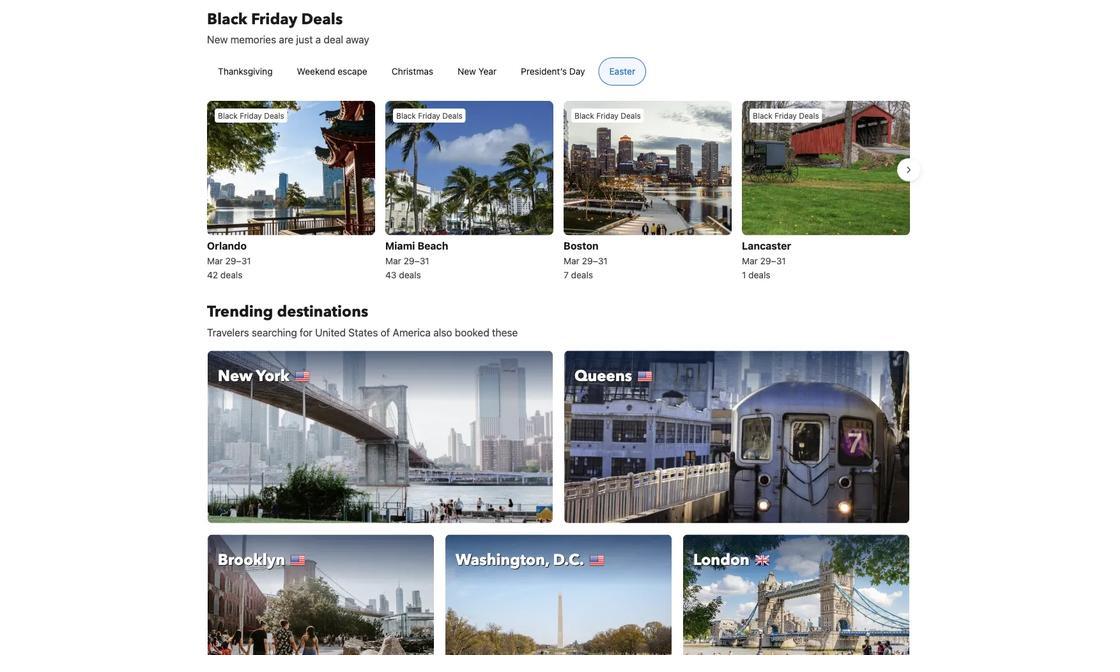 Task type: vqa. For each thing, say whether or not it's contained in the screenshot.
Lancaster Mar 29–31 1 deals
yes



Task type: describe. For each thing, give the bounding box(es) containing it.
just
[[296, 34, 313, 46]]

a
[[316, 34, 321, 46]]

washington,
[[456, 550, 549, 571]]

7
[[564, 270, 569, 280]]

queens link
[[564, 351, 910, 524]]

deals for orlando
[[264, 111, 284, 120]]

black for orlando
[[218, 111, 238, 120]]

deals for lancaster
[[749, 270, 771, 280]]

new for new year
[[458, 66, 476, 77]]

boston
[[564, 240, 599, 252]]

washington, d.c.
[[456, 550, 584, 571]]

for
[[300, 327, 313, 339]]

friday for boston
[[596, 111, 619, 120]]

memories
[[231, 34, 276, 46]]

president's day
[[521, 66, 585, 77]]

weekend
[[297, 66, 335, 77]]

deals inside the miami beach mar 29–31 43 deals
[[399, 270, 421, 280]]

brooklyn
[[218, 550, 285, 571]]

washington, d.c. link
[[445, 535, 672, 656]]

black friday deals for boston
[[575, 111, 641, 120]]

are
[[279, 34, 294, 46]]

lancaster mar 29–31 1 deals
[[742, 240, 791, 280]]

united
[[315, 327, 346, 339]]

searching
[[252, 327, 297, 339]]

black for lancaster
[[753, 111, 773, 120]]

lancaster
[[742, 240, 791, 252]]

new for new york
[[218, 366, 253, 387]]

deals for boston
[[571, 270, 593, 280]]

these
[[492, 327, 518, 339]]

christmas button
[[381, 58, 444, 86]]

trending
[[207, 302, 273, 323]]

new year
[[458, 66, 497, 77]]

also
[[433, 327, 452, 339]]

43
[[385, 270, 397, 280]]

black friday deals for lancaster
[[753, 111, 819, 120]]

deal
[[324, 34, 343, 46]]

29–31 inside the miami beach mar 29–31 43 deals
[[404, 256, 429, 266]]

orlando
[[207, 240, 247, 252]]

travelers
[[207, 327, 249, 339]]

queens
[[575, 366, 632, 387]]

america
[[393, 327, 431, 339]]

thanksgiving button
[[207, 58, 284, 86]]

black for boston
[[575, 111, 594, 120]]

black for miami beach
[[396, 111, 416, 120]]

brooklyn link
[[207, 535, 435, 656]]

friday for lancaster
[[775, 111, 797, 120]]

deals for boston
[[621, 111, 641, 120]]

booked
[[455, 327, 490, 339]]

deals inside black friday deals new memories are just a deal away
[[301, 9, 343, 30]]

region containing orlando
[[197, 96, 920, 287]]



Task type: locate. For each thing, give the bounding box(es) containing it.
black friday deals for miami
[[396, 111, 463, 120]]

mar up 42
[[207, 256, 223, 266]]

mar for boston
[[564, 256, 580, 266]]

mar
[[207, 256, 223, 266], [385, 256, 401, 266], [564, 256, 580, 266], [742, 256, 758, 266]]

black friday deals for orlando
[[218, 111, 284, 120]]

2 29–31 from the left
[[404, 256, 429, 266]]

4 mar from the left
[[742, 256, 758, 266]]

mar inside boston mar 29–31 7 deals
[[564, 256, 580, 266]]

away
[[346, 34, 369, 46]]

29–31 for lancaster
[[760, 256, 786, 266]]

deals right 1
[[749, 270, 771, 280]]

boston mar 29–31 7 deals
[[564, 240, 608, 280]]

president's
[[521, 66, 567, 77]]

0 vertical spatial new
[[207, 34, 228, 46]]

easter button
[[599, 58, 646, 86]]

christmas
[[392, 66, 433, 77]]

d.c.
[[553, 550, 584, 571]]

orlando mar 29–31 42 deals
[[207, 240, 251, 280]]

new york
[[218, 366, 290, 387]]

1 mar from the left
[[207, 256, 223, 266]]

friday for miami
[[418, 111, 440, 120]]

29–31 inside lancaster mar 29–31 1 deals
[[760, 256, 786, 266]]

destinations
[[277, 302, 368, 323]]

mar inside orlando mar 29–31 42 deals
[[207, 256, 223, 266]]

mar up 7
[[564, 256, 580, 266]]

deals for lancaster
[[799, 111, 819, 120]]

deals inside orlando mar 29–31 42 deals
[[220, 270, 243, 280]]

tab list
[[197, 58, 657, 86]]

29–31 down miami
[[404, 256, 429, 266]]

black
[[207, 9, 247, 30], [218, 111, 238, 120], [396, 111, 416, 120], [575, 111, 594, 120], [753, 111, 773, 120]]

tab list containing thanksgiving
[[197, 58, 657, 86]]

29–31 inside boston mar 29–31 7 deals
[[582, 256, 608, 266]]

black inside black friday deals new memories are just a deal away
[[207, 9, 247, 30]]

easter
[[609, 66, 636, 77]]

mar up 43
[[385, 256, 401, 266]]

new inside black friday deals new memories are just a deal away
[[207, 34, 228, 46]]

4 black friday deals from the left
[[753, 111, 819, 120]]

friday
[[251, 9, 298, 30], [240, 111, 262, 120], [418, 111, 440, 120], [596, 111, 619, 120], [775, 111, 797, 120]]

miami beach mar 29–31 43 deals
[[385, 240, 448, 280]]

deals right 43
[[399, 270, 421, 280]]

new york link
[[207, 351, 554, 524]]

3 deals from the left
[[571, 270, 593, 280]]

president's day button
[[510, 58, 596, 86]]

london link
[[683, 535, 910, 656]]

29–31 down boston
[[582, 256, 608, 266]]

29–31
[[225, 256, 251, 266], [404, 256, 429, 266], [582, 256, 608, 266], [760, 256, 786, 266]]

29–31 for orlando
[[225, 256, 251, 266]]

29–31 for boston
[[582, 256, 608, 266]]

new left the "year"
[[458, 66, 476, 77]]

mar up 1
[[742, 256, 758, 266]]

mar for lancaster
[[742, 256, 758, 266]]

2 black friday deals from the left
[[396, 111, 463, 120]]

1 deals from the left
[[220, 270, 243, 280]]

new left york
[[218, 366, 253, 387]]

deals inside boston mar 29–31 7 deals
[[571, 270, 593, 280]]

black friday deals new memories are just a deal away
[[207, 9, 369, 46]]

friday for orlando
[[240, 111, 262, 120]]

deals right 7
[[571, 270, 593, 280]]

deals right 42
[[220, 270, 243, 280]]

london
[[694, 550, 750, 571]]

1 black friday deals from the left
[[218, 111, 284, 120]]

29–31 inside orlando mar 29–31 42 deals
[[225, 256, 251, 266]]

3 29–31 from the left
[[582, 256, 608, 266]]

mar inside the miami beach mar 29–31 43 deals
[[385, 256, 401, 266]]

miami
[[385, 240, 415, 252]]

day
[[569, 66, 585, 77]]

new
[[207, 34, 228, 46], [458, 66, 476, 77], [218, 366, 253, 387]]

deals
[[220, 270, 243, 280], [399, 270, 421, 280], [571, 270, 593, 280], [749, 270, 771, 280]]

42
[[207, 270, 218, 280]]

black friday deals
[[218, 111, 284, 120], [396, 111, 463, 120], [575, 111, 641, 120], [753, 111, 819, 120]]

states
[[349, 327, 378, 339]]

beach
[[418, 240, 448, 252]]

new left memories
[[207, 34, 228, 46]]

mar inside lancaster mar 29–31 1 deals
[[742, 256, 758, 266]]

year
[[479, 66, 497, 77]]

new inside button
[[458, 66, 476, 77]]

4 29–31 from the left
[[760, 256, 786, 266]]

weekend escape
[[297, 66, 367, 77]]

1 vertical spatial new
[[458, 66, 476, 77]]

deals inside lancaster mar 29–31 1 deals
[[749, 270, 771, 280]]

3 mar from the left
[[564, 256, 580, 266]]

new year button
[[447, 58, 508, 86]]

2 mar from the left
[[385, 256, 401, 266]]

region
[[197, 96, 920, 287]]

york
[[256, 366, 290, 387]]

of
[[381, 327, 390, 339]]

trending destinations travelers searching for united states of america also booked these
[[207, 302, 518, 339]]

1 29–31 from the left
[[225, 256, 251, 266]]

deals
[[301, 9, 343, 30], [264, 111, 284, 120], [442, 111, 463, 120], [621, 111, 641, 120], [799, 111, 819, 120]]

2 deals from the left
[[399, 270, 421, 280]]

escape
[[338, 66, 367, 77]]

1
[[742, 270, 746, 280]]

29–31 down orlando
[[225, 256, 251, 266]]

deals for orlando
[[220, 270, 243, 280]]

mar for orlando
[[207, 256, 223, 266]]

29–31 down lancaster
[[760, 256, 786, 266]]

friday inside black friday deals new memories are just a deal away
[[251, 9, 298, 30]]

3 black friday deals from the left
[[575, 111, 641, 120]]

deals for miami
[[442, 111, 463, 120]]

4 deals from the left
[[749, 270, 771, 280]]

thanksgiving
[[218, 66, 273, 77]]

weekend escape button
[[286, 58, 378, 86]]

2 vertical spatial new
[[218, 366, 253, 387]]



